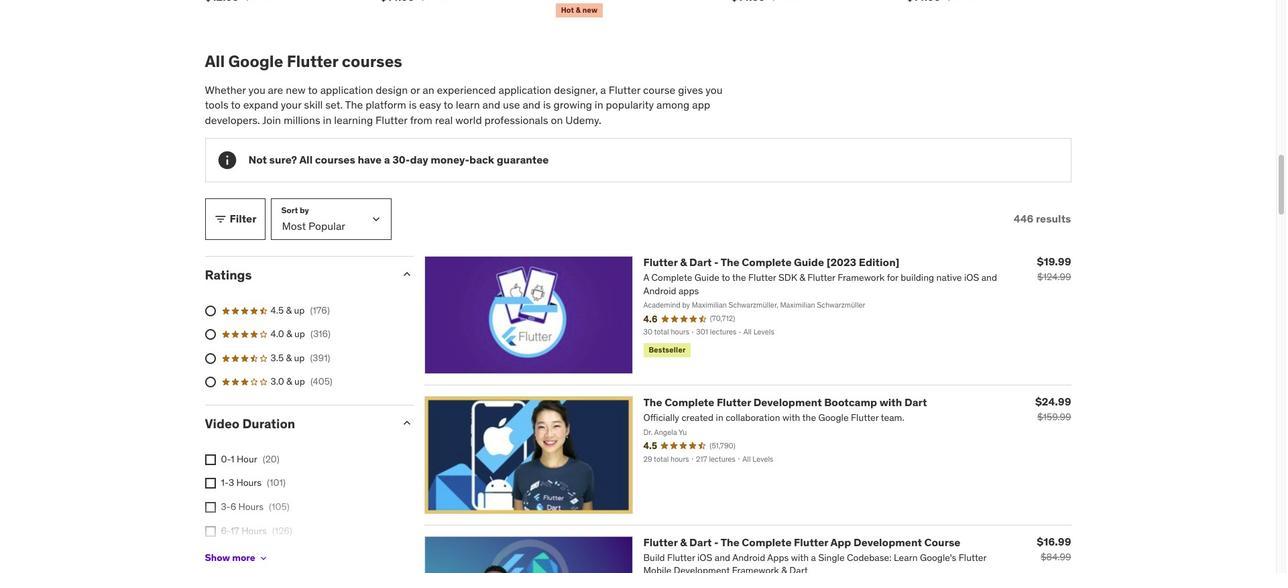 Task type: describe. For each thing, give the bounding box(es) containing it.
(126)
[[272, 525, 292, 537]]

whether you are new to application design or an experienced application designer, a flutter course gives you tools to expand your skill set. the platform is easy to learn and use and is growing in popularity among app developers. join millions in learning flutter from real world professionals on udemy.
[[205, 83, 723, 126]]

(316)
[[310, 328, 331, 340]]

new
[[286, 83, 306, 96]]

all google flutter courses
[[205, 51, 402, 72]]

small image
[[214, 213, 227, 226]]

up for 4.5 & up
[[294, 304, 305, 316]]

2 and from the left
[[523, 98, 541, 111]]

the inside whether you are new to application design or an experienced application designer, a flutter course gives you tools to expand your skill set. the platform is easy to learn and use and is growing in popularity among app developers. join millions in learning flutter from real world professionals on udemy.
[[345, 98, 363, 111]]

1
[[231, 453, 234, 465]]

$19.99 $124.99
[[1037, 255, 1071, 283]]

the complete flutter development bootcamp with dart
[[644, 396, 927, 409]]

446
[[1014, 212, 1034, 226]]

the complete flutter development bootcamp with dart link
[[644, 396, 927, 409]]

world
[[456, 113, 482, 126]]

xsmall image for 6-
[[205, 526, 216, 537]]

2 is from the left
[[543, 98, 551, 111]]

not
[[248, 153, 267, 167]]

flutter & dart - the complete flutter app development course
[[644, 536, 961, 549]]

0-1 hour (20)
[[221, 453, 280, 465]]

2 application from the left
[[499, 83, 551, 96]]

flutter & dart - the complete guide [2023 edition]
[[644, 255, 900, 269]]

1 you from the left
[[248, 83, 265, 96]]

$159.99
[[1037, 411, 1071, 423]]

1 vertical spatial all
[[299, 153, 313, 167]]

1-3 hours (101)
[[221, 477, 286, 489]]

real
[[435, 113, 453, 126]]

udemy.
[[566, 113, 602, 126]]

set.
[[325, 98, 343, 111]]

(405)
[[310, 376, 333, 388]]

hours for 6-17 hours
[[242, 525, 267, 537]]

show
[[205, 552, 230, 564]]

4.0
[[271, 328, 284, 340]]

professionals
[[485, 113, 548, 126]]

an
[[423, 83, 434, 96]]

3.5
[[271, 352, 284, 364]]

designer,
[[554, 83, 598, 96]]

tools
[[205, 98, 228, 111]]

from
[[410, 113, 433, 126]]

on
[[551, 113, 563, 126]]

2 horizontal spatial to
[[444, 98, 453, 111]]

17+
[[221, 549, 236, 561]]

17+ hours
[[221, 549, 263, 561]]

experienced
[[437, 83, 496, 96]]

or
[[411, 83, 420, 96]]

6-17 hours (126)
[[221, 525, 292, 537]]

0 vertical spatial development
[[754, 396, 822, 409]]

3.5 & up (391)
[[271, 352, 330, 364]]

day
[[410, 153, 428, 167]]

1 is from the left
[[409, 98, 417, 111]]

duration
[[242, 416, 295, 432]]

video
[[205, 416, 240, 432]]

small image for video duration
[[400, 417, 413, 430]]

446 results
[[1014, 212, 1071, 226]]

video duration button
[[205, 416, 389, 432]]

hour
[[237, 453, 257, 465]]

30-
[[392, 153, 410, 167]]

google
[[228, 51, 283, 72]]

developers.
[[205, 113, 260, 126]]

results
[[1036, 212, 1071, 226]]

dart for flutter & dart - the complete flutter app development course
[[690, 536, 712, 549]]

among
[[657, 98, 690, 111]]

1 vertical spatial a
[[384, 153, 390, 167]]

small image for ratings
[[400, 268, 413, 281]]

$16.99 $84.99
[[1037, 535, 1071, 563]]

flutter & dart - the complete guide [2023 edition] link
[[644, 255, 900, 269]]

complete for guide
[[742, 255, 792, 269]]

flutter & dart - the complete flutter app development course link
[[644, 536, 961, 549]]

0 vertical spatial in
[[595, 98, 603, 111]]

& for 4.5 & up (176)
[[286, 304, 292, 316]]

4.0 & up (316)
[[271, 328, 331, 340]]

4.5
[[271, 304, 284, 316]]

up for 3.0 & up
[[294, 376, 305, 388]]

courses for all
[[315, 153, 355, 167]]

& for flutter & dart - the complete guide [2023 edition]
[[680, 255, 687, 269]]

expand
[[243, 98, 278, 111]]

(105)
[[269, 501, 289, 513]]

1 horizontal spatial to
[[308, 83, 318, 96]]

$24.99 $159.99
[[1035, 395, 1071, 423]]

guarantee
[[497, 153, 549, 167]]

growing
[[554, 98, 592, 111]]

& for 4.0 & up (316)
[[286, 328, 292, 340]]

not sure? all courses have a 30-day money-back guarantee
[[248, 153, 549, 167]]

hours for 3-6 hours
[[238, 501, 264, 513]]

3
[[229, 477, 234, 489]]

show more button
[[205, 545, 269, 572]]

- for flutter & dart - the complete flutter app development course
[[714, 536, 719, 549]]

easy
[[419, 98, 441, 111]]

back
[[469, 153, 494, 167]]



Task type: locate. For each thing, give the bounding box(es) containing it.
sure?
[[269, 153, 297, 167]]

a left 30-
[[384, 153, 390, 167]]

(391)
[[310, 352, 330, 364]]

skill
[[304, 98, 323, 111]]

is up on
[[543, 98, 551, 111]]

1 application from the left
[[320, 83, 373, 96]]

$124.99
[[1038, 271, 1071, 283]]

1 - from the top
[[714, 255, 719, 269]]

0 horizontal spatial is
[[409, 98, 417, 111]]

filter button
[[205, 198, 265, 240]]

1 vertical spatial small image
[[400, 417, 413, 430]]

0 vertical spatial all
[[205, 51, 225, 72]]

bootcamp
[[824, 396, 877, 409]]

$84.99
[[1041, 551, 1071, 563]]

courses left have
[[315, 153, 355, 167]]

app
[[692, 98, 710, 111]]

join
[[262, 113, 281, 126]]

1 and from the left
[[483, 98, 500, 111]]

1 vertical spatial complete
[[665, 396, 715, 409]]

&
[[680, 255, 687, 269], [286, 304, 292, 316], [286, 328, 292, 340], [286, 352, 292, 364], [286, 376, 292, 388], [680, 536, 687, 549]]

[2023
[[827, 255, 857, 269]]

to up developers.
[[231, 98, 241, 111]]

1 horizontal spatial you
[[706, 83, 723, 96]]

application up set.
[[320, 83, 373, 96]]

to up skill
[[308, 83, 318, 96]]

up left (391)
[[294, 352, 305, 364]]

hours
[[236, 477, 262, 489], [238, 501, 264, 513], [242, 525, 267, 537], [238, 549, 263, 561]]

& for 3.5 & up (391)
[[286, 352, 292, 364]]

0 vertical spatial small image
[[400, 268, 413, 281]]

0 vertical spatial courses
[[342, 51, 402, 72]]

xsmall image left 6-
[[205, 526, 216, 537]]

xsmall image for 1-
[[205, 479, 216, 489]]

2 you from the left
[[706, 83, 723, 96]]

is down "or"
[[409, 98, 417, 111]]

learning
[[334, 113, 373, 126]]

design
[[376, 83, 408, 96]]

xsmall image for 0-
[[205, 455, 216, 465]]

1 vertical spatial in
[[323, 113, 332, 126]]

1 horizontal spatial all
[[299, 153, 313, 167]]

$24.99
[[1035, 395, 1071, 408]]

xsmall image inside show more button
[[258, 553, 269, 564]]

1 horizontal spatial development
[[854, 536, 922, 549]]

courses up design
[[342, 51, 402, 72]]

2 small image from the top
[[400, 417, 413, 430]]

all
[[205, 51, 225, 72], [299, 153, 313, 167]]

1 horizontal spatial in
[[595, 98, 603, 111]]

dart
[[690, 255, 712, 269], [905, 396, 927, 409], [690, 536, 712, 549]]

complete for flutter
[[742, 536, 792, 549]]

1 vertical spatial development
[[854, 536, 922, 549]]

complete
[[742, 255, 792, 269], [665, 396, 715, 409], [742, 536, 792, 549]]

more
[[232, 552, 255, 564]]

0-
[[221, 453, 231, 465]]

up left (316)
[[294, 328, 305, 340]]

-
[[714, 255, 719, 269], [714, 536, 719, 549]]

(20)
[[263, 453, 280, 465]]

ratings button
[[205, 267, 389, 283]]

ratings
[[205, 267, 252, 283]]

xsmall image
[[205, 502, 216, 513]]

learn
[[456, 98, 480, 111]]

in up udemy.
[[595, 98, 603, 111]]

you
[[248, 83, 265, 96], [706, 83, 723, 96]]

xsmall image right more
[[258, 553, 269, 564]]

1 horizontal spatial a
[[601, 83, 606, 96]]

& for 3.0 & up (405)
[[286, 376, 292, 388]]

hours right 17 on the left of page
[[242, 525, 267, 537]]

application up the use at the top
[[499, 83, 551, 96]]

- for flutter & dart - the complete guide [2023 edition]
[[714, 255, 719, 269]]

in
[[595, 98, 603, 111], [323, 113, 332, 126]]

up left (405)
[[294, 376, 305, 388]]

and right the use at the top
[[523, 98, 541, 111]]

6
[[230, 501, 236, 513]]

you up "expand"
[[248, 83, 265, 96]]

0 vertical spatial a
[[601, 83, 606, 96]]

hours right 17+
[[238, 549, 263, 561]]

a right designer,
[[601, 83, 606, 96]]

3.0
[[271, 376, 284, 388]]

0 horizontal spatial in
[[323, 113, 332, 126]]

xsmall image left 0- at the bottom
[[205, 455, 216, 465]]

1 horizontal spatial and
[[523, 98, 541, 111]]

up for 3.5 & up
[[294, 352, 305, 364]]

in down set.
[[323, 113, 332, 126]]

1 vertical spatial -
[[714, 536, 719, 549]]

course
[[925, 536, 961, 549]]

1 small image from the top
[[400, 268, 413, 281]]

guide
[[794, 255, 824, 269]]

course
[[643, 83, 676, 96]]

a inside whether you are new to application design or an experienced application designer, a flutter course gives you tools to expand your skill set. the platform is easy to learn and use and is growing in popularity among app developers. join millions in learning flutter from real world professionals on udemy.
[[601, 83, 606, 96]]

1 vertical spatial courses
[[315, 153, 355, 167]]

all right sure?
[[299, 153, 313, 167]]

millions
[[284, 113, 320, 126]]

0 vertical spatial -
[[714, 255, 719, 269]]

446 results status
[[1014, 212, 1071, 226]]

popularity
[[606, 98, 654, 111]]

your
[[281, 98, 301, 111]]

you up app
[[706, 83, 723, 96]]

6-
[[221, 525, 230, 537]]

flutter
[[287, 51, 338, 72], [609, 83, 641, 96], [376, 113, 407, 126], [644, 255, 678, 269], [717, 396, 751, 409], [644, 536, 678, 549], [794, 536, 828, 549]]

$16.99
[[1037, 535, 1071, 548]]

3.0 & up (405)
[[271, 376, 333, 388]]

(176)
[[310, 304, 330, 316]]

courses for flutter
[[342, 51, 402, 72]]

(101)
[[267, 477, 286, 489]]

use
[[503, 98, 520, 111]]

0 horizontal spatial and
[[483, 98, 500, 111]]

all up whether in the left of the page
[[205, 51, 225, 72]]

and left the use at the top
[[483, 98, 500, 111]]

small image
[[400, 268, 413, 281], [400, 417, 413, 430]]

video duration
[[205, 416, 295, 432]]

4.5 & up (176)
[[271, 304, 330, 316]]

hours right 3
[[236, 477, 262, 489]]

up left (176)
[[294, 304, 305, 316]]

xsmall image left 1- on the bottom
[[205, 479, 216, 489]]

1 vertical spatial dart
[[905, 396, 927, 409]]

development
[[754, 396, 822, 409], [854, 536, 922, 549]]

hours for 1-3 hours
[[236, 477, 262, 489]]

show more
[[205, 552, 255, 564]]

and
[[483, 98, 500, 111], [523, 98, 541, 111]]

up for 4.0 & up
[[294, 328, 305, 340]]

0 horizontal spatial to
[[231, 98, 241, 111]]

1 horizontal spatial application
[[499, 83, 551, 96]]

1 horizontal spatial is
[[543, 98, 551, 111]]

with
[[880, 396, 902, 409]]

the
[[345, 98, 363, 111], [721, 255, 740, 269], [644, 396, 662, 409], [721, 536, 740, 549]]

development right app
[[854, 536, 922, 549]]

1-
[[221, 477, 229, 489]]

2 vertical spatial complete
[[742, 536, 792, 549]]

0 horizontal spatial application
[[320, 83, 373, 96]]

2 vertical spatial dart
[[690, 536, 712, 549]]

0 horizontal spatial a
[[384, 153, 390, 167]]

are
[[268, 83, 283, 96]]

3-6 hours (105)
[[221, 501, 289, 513]]

a
[[601, 83, 606, 96], [384, 153, 390, 167]]

2 - from the top
[[714, 536, 719, 549]]

development left the bootcamp
[[754, 396, 822, 409]]

0 horizontal spatial you
[[248, 83, 265, 96]]

dart for flutter & dart - the complete guide [2023 edition]
[[690, 255, 712, 269]]

xsmall image
[[205, 455, 216, 465], [205, 479, 216, 489], [205, 526, 216, 537], [258, 553, 269, 564]]

application
[[320, 83, 373, 96], [499, 83, 551, 96]]

to
[[308, 83, 318, 96], [231, 98, 241, 111], [444, 98, 453, 111]]

17
[[230, 525, 239, 537]]

$19.99
[[1037, 255, 1071, 268]]

gives
[[678, 83, 703, 96]]

0 horizontal spatial all
[[205, 51, 225, 72]]

0 vertical spatial complete
[[742, 255, 792, 269]]

to up real
[[444, 98, 453, 111]]

hours right 6
[[238, 501, 264, 513]]

& for flutter & dart - the complete flutter app development course
[[680, 536, 687, 549]]

whether
[[205, 83, 246, 96]]

0 horizontal spatial development
[[754, 396, 822, 409]]

have
[[358, 153, 382, 167]]

edition]
[[859, 255, 900, 269]]

0 vertical spatial dart
[[690, 255, 712, 269]]



Task type: vqa. For each thing, say whether or not it's contained in the screenshot.
4.0 & up (316)'s &
yes



